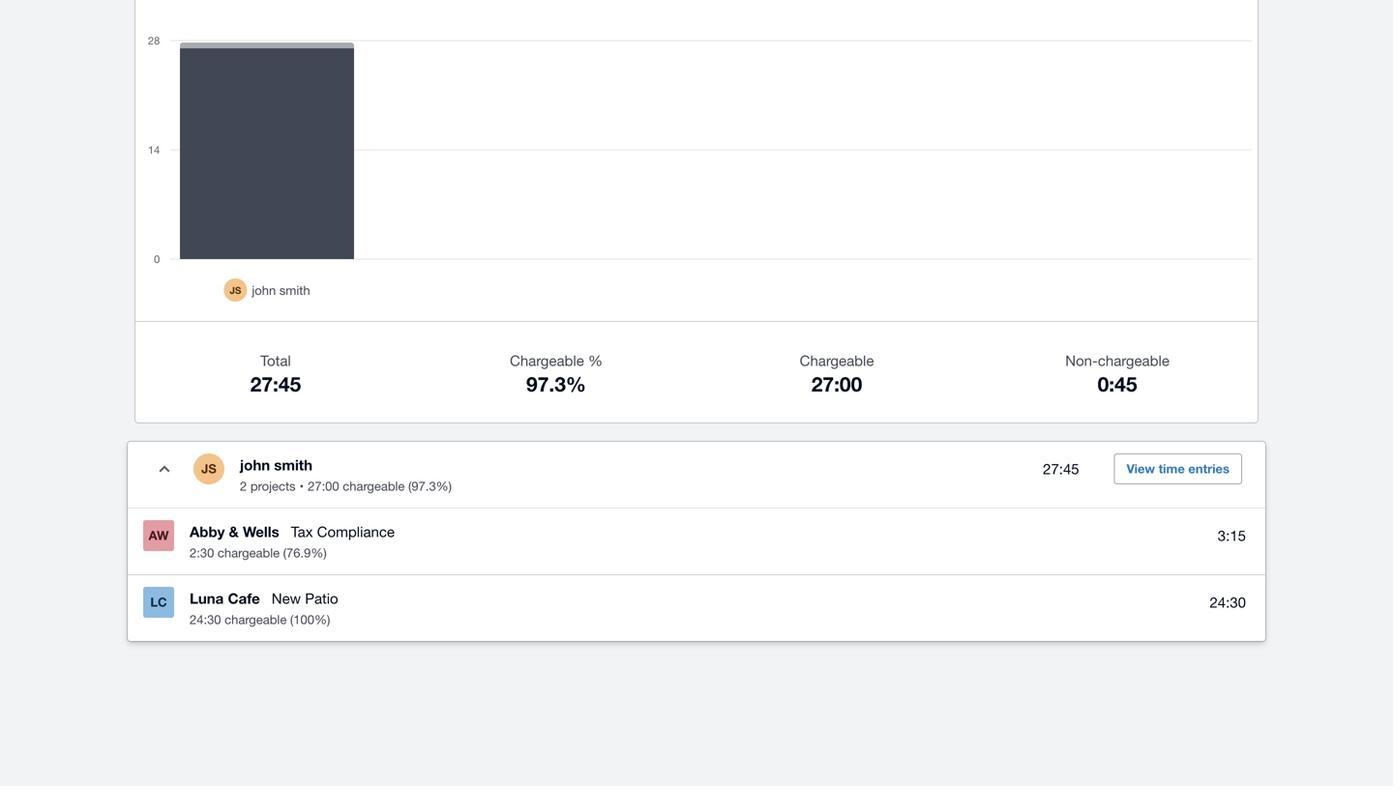Task type: vqa. For each thing, say whether or not it's contained in the screenshot.
Cafe
yes



Task type: locate. For each thing, give the bounding box(es) containing it.
non-chargeable 0:45
[[1065, 352, 1170, 396]]

1 vertical spatial 27:45
[[1043, 461, 1079, 478]]

0 vertical spatial 24:30
[[1210, 594, 1246, 611]]

&
[[229, 523, 239, 541]]

2 chargeable from the left
[[800, 352, 874, 369]]

24:30 down luna in the left of the page
[[190, 612, 221, 627]]

24:30 for 24:30
[[1210, 594, 1246, 611]]

1 horizontal spatial chargeable
[[800, 352, 874, 369]]

1 vertical spatial 24:30
[[190, 612, 221, 627]]

27:00 inside john smith 2 projects • 27:00 chargeable (97.3%)
[[308, 479, 339, 494]]

27:45 down total
[[250, 372, 301, 396]]

patio
[[305, 590, 338, 607]]

27:45
[[250, 372, 301, 396], [1043, 461, 1079, 478]]

total
[[260, 352, 291, 369]]

1 vertical spatial 27:00
[[308, 479, 339, 494]]

chargeable for 97.3%
[[510, 352, 584, 369]]

1 horizontal spatial 24:30
[[1210, 594, 1246, 611]]

1 chargeable from the left
[[510, 352, 584, 369]]

0 vertical spatial 27:00
[[811, 372, 862, 396]]

lc
[[150, 595, 167, 610]]

view time entries
[[1127, 461, 1230, 476]]

chargeable down the wells
[[218, 546, 280, 561]]

2:30
[[190, 546, 214, 561]]

0 horizontal spatial 27:00
[[308, 479, 339, 494]]

js
[[201, 461, 217, 476]]

luna
[[190, 590, 224, 608]]

24:30
[[1210, 594, 1246, 611], [190, 612, 221, 627]]

2:30 chargeable (76.9%)
[[190, 546, 327, 561]]

john smith 2 projects • 27:00 chargeable (97.3%)
[[240, 457, 452, 494]]

toggle image
[[159, 466, 170, 473]]

0:45
[[1098, 372, 1137, 396]]

chargeable for (76.9%)
[[218, 546, 280, 561]]

luna cafe
[[190, 590, 260, 608]]

27:00
[[811, 372, 862, 396], [308, 479, 339, 494]]

chargeable
[[510, 352, 584, 369], [800, 352, 874, 369]]

0 horizontal spatial 24:30
[[190, 612, 221, 627]]

chargeable inside chargeable % 97.3%
[[510, 352, 584, 369]]

chargeable up 0:45
[[1098, 352, 1170, 369]]

2
[[240, 479, 247, 494]]

0 horizontal spatial chargeable
[[510, 352, 584, 369]]

john
[[240, 457, 270, 474]]

chargeable for 27:00
[[800, 352, 874, 369]]

chargeable
[[1098, 352, 1170, 369], [343, 479, 405, 494], [218, 546, 280, 561], [225, 612, 287, 627]]

total 27:45
[[250, 352, 301, 396]]

1 horizontal spatial 27:45
[[1043, 461, 1079, 478]]

chargeable down cafe
[[225, 612, 287, 627]]

0 vertical spatial 27:45
[[250, 372, 301, 396]]

abby
[[190, 523, 225, 541]]

1 horizontal spatial 27:00
[[811, 372, 862, 396]]

24:30 down 3:15
[[1210, 594, 1246, 611]]

chargeable up compliance
[[343, 479, 405, 494]]

27:45 left view
[[1043, 461, 1079, 478]]

cafe
[[228, 590, 260, 608]]

chargeable inside john smith 2 projects • 27:00 chargeable (97.3%)
[[343, 479, 405, 494]]

abby & wells
[[190, 523, 279, 541]]

compliance
[[317, 523, 395, 540]]

chargeable inside non-chargeable 0:45
[[1098, 352, 1170, 369]]

chargeable for 0:45
[[1098, 352, 1170, 369]]



Task type: describe. For each thing, give the bounding box(es) containing it.
wells
[[243, 523, 279, 541]]

toggle button
[[145, 450, 184, 489]]

new
[[272, 590, 301, 607]]

view
[[1127, 461, 1155, 476]]

0 horizontal spatial 27:45
[[250, 372, 301, 396]]

tax
[[291, 523, 313, 540]]

non-
[[1065, 352, 1098, 369]]

27:00 inside chargeable 27:00
[[811, 372, 862, 396]]

chargeable % 97.3%
[[510, 352, 603, 396]]

(97.3%)
[[408, 479, 452, 494]]

24:30 for 24:30 chargeable (100%)
[[190, 612, 221, 627]]

time
[[1159, 461, 1185, 476]]

view time entries link
[[1114, 454, 1242, 485]]

tax compliance
[[291, 523, 395, 540]]

(100%)
[[290, 612, 330, 627]]

24:30 chargeable (100%)
[[190, 612, 330, 627]]

aw
[[149, 528, 169, 543]]

(76.9%)
[[283, 546, 327, 561]]

new patio
[[272, 590, 338, 607]]

%
[[588, 352, 603, 369]]

97.3%
[[526, 372, 586, 396]]

smith
[[274, 457, 312, 474]]

entries
[[1188, 461, 1230, 476]]

projects
[[250, 479, 296, 494]]

chargeable 27:00
[[800, 352, 874, 396]]

3:15
[[1218, 527, 1246, 544]]

•
[[299, 479, 304, 494]]

chargeable for (100%)
[[225, 612, 287, 627]]



